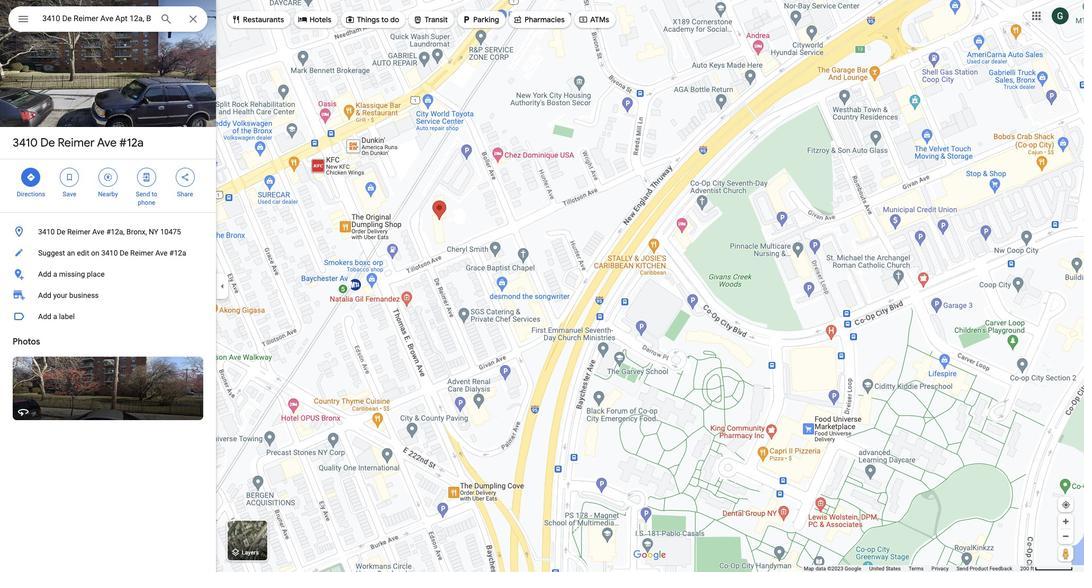 Task type: vqa. For each thing, say whether or not it's contained in the screenshot.
field on the top left within 1109 W Belmont Ave, Chicago, IL 60657 field
no



Task type: describe. For each thing, give the bounding box(es) containing it.
things
[[357, 15, 380, 24]]

 hotels
[[298, 14, 332, 25]]

missing
[[59, 270, 85, 279]]

hotels
[[310, 15, 332, 24]]

de inside button
[[120, 249, 129, 257]]

suggest
[[38, 249, 65, 257]]


[[180, 172, 190, 183]]

#12a inside suggest an edit on 3410 de reimer ave #12a button
[[169, 249, 186, 257]]

privacy button
[[932, 566, 949, 573]]


[[142, 172, 151, 183]]

suggest an edit on 3410 de reimer ave #12a
[[38, 249, 186, 257]]

a for missing
[[53, 270, 57, 279]]

business
[[69, 291, 99, 300]]

data
[[816, 566, 826, 572]]

0 vertical spatial #12a
[[119, 136, 144, 150]]

 button
[[8, 6, 38, 34]]

privacy
[[932, 566, 949, 572]]


[[17, 12, 30, 26]]

to inside  things to do
[[381, 15, 389, 24]]

google
[[845, 566, 862, 572]]

reimer for #12a,
[[67, 228, 90, 236]]

reimer for #12a
[[58, 136, 95, 150]]

send for send to phone
[[136, 191, 150, 198]]

de for 3410 de reimer ave #12a, bronx, ny 10475
[[57, 228, 65, 236]]


[[345, 14, 355, 25]]


[[579, 14, 588, 25]]

3410 de reimer ave #12a
[[13, 136, 144, 150]]

add a missing place button
[[0, 264, 216, 285]]

an
[[67, 249, 75, 257]]

 pharmacies
[[513, 14, 565, 25]]

united states button
[[870, 566, 901, 573]]


[[26, 172, 36, 183]]

phone
[[138, 199, 155, 207]]


[[103, 172, 113, 183]]

zoom out image
[[1062, 533, 1070, 541]]

#12a,
[[106, 228, 125, 236]]

add for add your business
[[38, 291, 51, 300]]

suggest an edit on 3410 de reimer ave #12a button
[[0, 243, 216, 264]]

google account: greg robinson  
(robinsongreg175@gmail.com) image
[[1052, 7, 1069, 24]]

collapse side panel image
[[217, 280, 228, 292]]

 things to do
[[345, 14, 399, 25]]


[[462, 14, 471, 25]]


[[298, 14, 308, 25]]

3410 de reimer ave #12a, bronx, ny 10475 button
[[0, 221, 216, 243]]

ft
[[1031, 566, 1035, 572]]

none field inside 3410 de reimer ave apt 12a, bronx, ny 10475 field
[[42, 12, 151, 25]]

add a label
[[38, 312, 75, 321]]

atms
[[590, 15, 610, 24]]

3410 De Reimer Ave Apt 12a, Bronx, NY 10475 field
[[8, 6, 208, 32]]

place
[[87, 270, 105, 279]]

3410 inside button
[[101, 249, 118, 257]]

ny
[[149, 228, 158, 236]]

 restaurants
[[231, 14, 284, 25]]

directions
[[17, 191, 45, 198]]


[[513, 14, 523, 25]]

footer inside google maps element
[[804, 566, 1021, 573]]

show your location image
[[1062, 500, 1071, 510]]

your
[[53, 291, 67, 300]]

reimer inside suggest an edit on 3410 de reimer ave #12a button
[[130, 249, 154, 257]]



Task type: locate. For each thing, give the bounding box(es) containing it.
add a missing place
[[38, 270, 105, 279]]

1 vertical spatial add
[[38, 291, 51, 300]]

ave up 
[[97, 136, 117, 150]]

#12a down 10475
[[169, 249, 186, 257]]

3410 up the ''
[[13, 136, 38, 150]]

restaurants
[[243, 15, 284, 24]]

united
[[870, 566, 885, 572]]

1 vertical spatial to
[[152, 191, 157, 198]]

3410 inside button
[[38, 228, 55, 236]]

de for 3410 de reimer ave #12a
[[40, 136, 55, 150]]

product
[[970, 566, 989, 572]]

3410 right on
[[101, 249, 118, 257]]

1 vertical spatial ave
[[92, 228, 104, 236]]

ave for #12a,
[[92, 228, 104, 236]]

add left your on the bottom
[[38, 291, 51, 300]]

google maps element
[[0, 0, 1085, 573]]

reimer
[[58, 136, 95, 150], [67, 228, 90, 236], [130, 249, 154, 257]]

ave
[[97, 136, 117, 150], [92, 228, 104, 236], [155, 249, 168, 257]]

send product feedback button
[[957, 566, 1013, 573]]

send up phone
[[136, 191, 150, 198]]

share
[[177, 191, 193, 198]]

ave inside suggest an edit on 3410 de reimer ave #12a button
[[155, 249, 168, 257]]

reimer inside 3410 de reimer ave #12a, bronx, ny 10475 button
[[67, 228, 90, 236]]

None field
[[42, 12, 151, 25]]

united states
[[870, 566, 901, 572]]

0 horizontal spatial send
[[136, 191, 150, 198]]

1 vertical spatial reimer
[[67, 228, 90, 236]]

zoom in image
[[1062, 518, 1070, 526]]

to left do
[[381, 15, 389, 24]]

2 vertical spatial de
[[120, 249, 129, 257]]

add for add a missing place
[[38, 270, 51, 279]]

0 vertical spatial add
[[38, 270, 51, 279]]

do
[[390, 15, 399, 24]]

add a label button
[[0, 306, 216, 327]]

to inside the send to phone
[[152, 191, 157, 198]]

ave inside 3410 de reimer ave #12a, bronx, ny 10475 button
[[92, 228, 104, 236]]

add down the 'suggest'
[[38, 270, 51, 279]]

add inside add a missing place button
[[38, 270, 51, 279]]

1 vertical spatial de
[[57, 228, 65, 236]]

1 a from the top
[[53, 270, 57, 279]]

0 vertical spatial de
[[40, 136, 55, 150]]

send
[[136, 191, 150, 198], [957, 566, 969, 572]]

1 vertical spatial send
[[957, 566, 969, 572]]

a left label
[[53, 312, 57, 321]]

1 add from the top
[[38, 270, 51, 279]]

de
[[40, 136, 55, 150], [57, 228, 65, 236], [120, 249, 129, 257]]

add left label
[[38, 312, 51, 321]]

3410 de reimer ave #12a, bronx, ny 10475
[[38, 228, 181, 236]]

parking
[[474, 15, 499, 24]]


[[413, 14, 423, 25]]

200
[[1021, 566, 1030, 572]]

1 vertical spatial 3410
[[38, 228, 55, 236]]

send for send product feedback
[[957, 566, 969, 572]]

 search field
[[8, 6, 208, 34]]

0 horizontal spatial de
[[40, 136, 55, 150]]

bronx,
[[126, 228, 147, 236]]

reimer up edit
[[67, 228, 90, 236]]

0 horizontal spatial 3410
[[13, 136, 38, 150]]

ave down ny
[[155, 249, 168, 257]]

2 horizontal spatial 3410
[[101, 249, 118, 257]]

map
[[804, 566, 815, 572]]

2 horizontal spatial de
[[120, 249, 129, 257]]

0 vertical spatial send
[[136, 191, 150, 198]]

0 vertical spatial a
[[53, 270, 57, 279]]

200 ft
[[1021, 566, 1035, 572]]

send inside the send to phone
[[136, 191, 150, 198]]

show street view coverage image
[[1059, 546, 1074, 562]]

send product feedback
[[957, 566, 1013, 572]]

0 vertical spatial 3410
[[13, 136, 38, 150]]

ave left #12a,
[[92, 228, 104, 236]]

save
[[63, 191, 76, 198]]

to
[[381, 15, 389, 24], [152, 191, 157, 198]]

0 vertical spatial ave
[[97, 136, 117, 150]]

footer
[[804, 566, 1021, 573]]

1 vertical spatial #12a
[[169, 249, 186, 257]]

200 ft button
[[1021, 566, 1074, 572]]

1 horizontal spatial 3410
[[38, 228, 55, 236]]

add your business link
[[0, 285, 216, 306]]

send inside send product feedback button
[[957, 566, 969, 572]]

1 horizontal spatial to
[[381, 15, 389, 24]]

a left missing
[[53, 270, 57, 279]]


[[65, 172, 74, 183]]

states
[[886, 566, 901, 572]]

terms
[[909, 566, 924, 572]]

3410 de reimer ave #12a main content
[[0, 0, 216, 573]]

map data ©2023 google
[[804, 566, 862, 572]]

send left product
[[957, 566, 969, 572]]

label
[[59, 312, 75, 321]]

de inside button
[[57, 228, 65, 236]]

1 horizontal spatial send
[[957, 566, 969, 572]]

#12a
[[119, 136, 144, 150], [169, 249, 186, 257]]

nearby
[[98, 191, 118, 198]]

0 horizontal spatial to
[[152, 191, 157, 198]]

add your business
[[38, 291, 99, 300]]

3410 for 3410 de reimer ave #12a
[[13, 136, 38, 150]]

edit
[[77, 249, 89, 257]]

©2023
[[828, 566, 844, 572]]

actions for 3410 de reimer ave #12a region
[[0, 159, 216, 212]]

reimer up 
[[58, 136, 95, 150]]

ave for #12a
[[97, 136, 117, 150]]

photos
[[13, 337, 40, 347]]

transit
[[425, 15, 448, 24]]

0 vertical spatial to
[[381, 15, 389, 24]]

2 add from the top
[[38, 291, 51, 300]]

pharmacies
[[525, 15, 565, 24]]

3 add from the top
[[38, 312, 51, 321]]

 atms
[[579, 14, 610, 25]]

0 vertical spatial reimer
[[58, 136, 95, 150]]

#12a up the  on the left top of the page
[[119, 136, 144, 150]]

2 vertical spatial 3410
[[101, 249, 118, 257]]

on
[[91, 249, 99, 257]]

2 vertical spatial ave
[[155, 249, 168, 257]]

add for add a label
[[38, 312, 51, 321]]

3410
[[13, 136, 38, 150], [38, 228, 55, 236], [101, 249, 118, 257]]

1 horizontal spatial #12a
[[169, 249, 186, 257]]

10475
[[160, 228, 181, 236]]

 transit
[[413, 14, 448, 25]]

2 vertical spatial add
[[38, 312, 51, 321]]

reimer down bronx,
[[130, 249, 154, 257]]

1 horizontal spatial de
[[57, 228, 65, 236]]

1 vertical spatial a
[[53, 312, 57, 321]]

send to phone
[[136, 191, 157, 207]]

a for label
[[53, 312, 57, 321]]

 parking
[[462, 14, 499, 25]]

3410 for 3410 de reimer ave #12a, bronx, ny 10475
[[38, 228, 55, 236]]

3410 up the 'suggest'
[[38, 228, 55, 236]]

a
[[53, 270, 57, 279], [53, 312, 57, 321]]

to up phone
[[152, 191, 157, 198]]

terms button
[[909, 566, 924, 573]]

feedback
[[990, 566, 1013, 572]]

footer containing map data ©2023 google
[[804, 566, 1021, 573]]

add inside add a label button
[[38, 312, 51, 321]]


[[231, 14, 241, 25]]

add inside add your business link
[[38, 291, 51, 300]]

2 a from the top
[[53, 312, 57, 321]]

layers
[[242, 550, 259, 557]]

add
[[38, 270, 51, 279], [38, 291, 51, 300], [38, 312, 51, 321]]

0 horizontal spatial #12a
[[119, 136, 144, 150]]

2 vertical spatial reimer
[[130, 249, 154, 257]]



